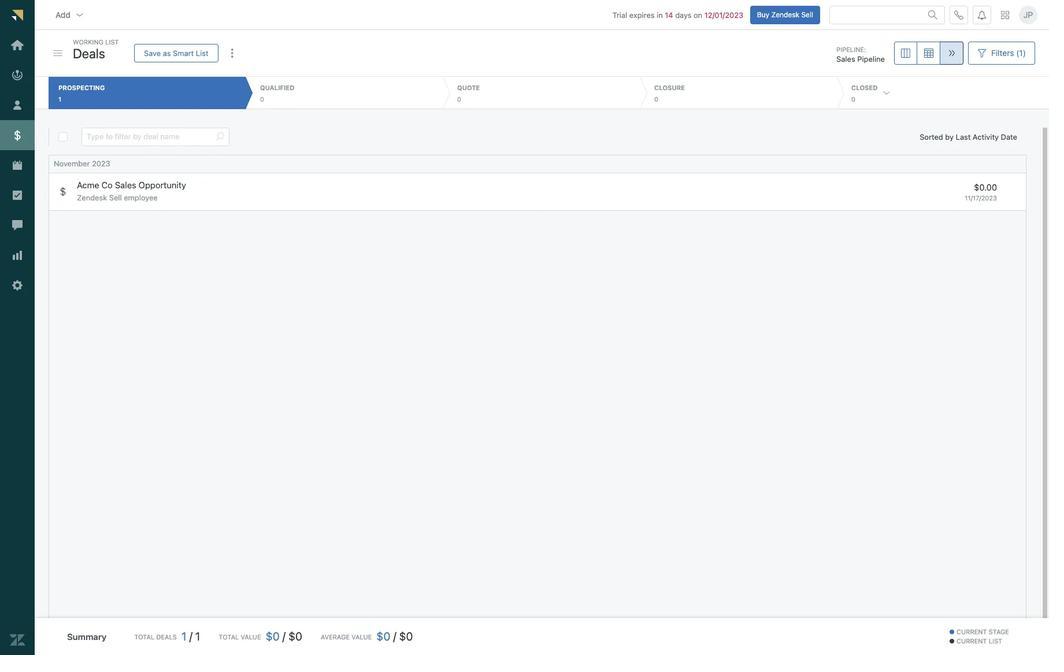 Task type: vqa. For each thing, say whether or not it's contained in the screenshot.
NOVEMBER
yes



Task type: describe. For each thing, give the bounding box(es) containing it.
search image
[[928, 10, 938, 19]]

sales inside pipeline: sales pipeline
[[836, 55, 855, 64]]

sell inside buy zendesk sell button
[[801, 10, 813, 19]]

zendesk products image
[[1001, 11, 1009, 19]]

deals inside the "working list deals"
[[73, 45, 105, 61]]

Type to filter by deal name field
[[87, 128, 210, 146]]

date
[[1001, 132, 1017, 141]]

save as smart list
[[144, 48, 208, 58]]

sell inside acme co sales opportunity zendesk sell employee
[[109, 193, 122, 202]]

on
[[694, 10, 702, 19]]

employee
[[124, 193, 158, 202]]

add
[[55, 10, 70, 19]]

0 for closed 0
[[851, 95, 856, 103]]

/ for average value $0 / $0
[[393, 630, 396, 643]]

working list deals
[[73, 38, 119, 61]]

current for current stage
[[957, 629, 987, 636]]

pipeline: sales pipeline
[[836, 46, 885, 64]]

zendesk sell employee link
[[77, 193, 158, 204]]

1 inside prospecting 1
[[58, 95, 61, 103]]

november
[[54, 159, 90, 168]]

current for current list
[[957, 638, 987, 645]]

(1)
[[1016, 48, 1026, 58]]

quote
[[457, 84, 480, 91]]

qualified
[[260, 84, 295, 91]]

2023
[[92, 159, 110, 168]]

list inside button
[[196, 48, 208, 58]]

filters (1) button
[[968, 42, 1035, 65]]

14
[[665, 10, 673, 19]]

deals image
[[58, 187, 68, 197]]

list
[[989, 638, 1002, 645]]

save
[[144, 48, 161, 58]]

pipeline:
[[836, 46, 866, 53]]

last
[[956, 132, 971, 141]]

sorted by last activity date
[[920, 132, 1017, 141]]

4 $0 from the left
[[399, 630, 413, 643]]

acme co sales opportunity link
[[77, 180, 186, 191]]

smart
[[173, 48, 194, 58]]

2 $0 from the left
[[288, 630, 302, 643]]

closed
[[851, 84, 878, 91]]

sorted
[[920, 132, 943, 141]]

as
[[163, 48, 171, 58]]

calls image
[[954, 10, 964, 19]]

closure
[[654, 84, 685, 91]]

value for average value $0 / $0
[[352, 633, 372, 641]]

1 $0 from the left
[[266, 630, 280, 643]]

list inside the "working list deals"
[[105, 38, 119, 46]]

save as smart list button
[[134, 44, 218, 62]]

summary
[[67, 632, 107, 642]]

prospecting 1
[[58, 84, 105, 103]]

3 $0 from the left
[[377, 630, 390, 643]]

11/17/2023
[[965, 194, 997, 202]]

qualified 0
[[260, 84, 295, 103]]

value for total value $0 / $0
[[241, 633, 261, 641]]

zendesk inside acme co sales opportunity zendesk sell employee
[[77, 193, 107, 202]]

trial
[[613, 10, 627, 19]]

/ for total value $0 / $0
[[282, 630, 286, 643]]

bell image
[[977, 10, 987, 19]]

filters (1)
[[991, 48, 1026, 58]]



Task type: locate. For each thing, give the bounding box(es) containing it.
1 horizontal spatial sell
[[801, 10, 813, 19]]

total for $0
[[219, 633, 239, 641]]

jp button
[[1019, 6, 1038, 24]]

1 vertical spatial zendesk
[[77, 193, 107, 202]]

days
[[675, 10, 692, 19]]

activity
[[973, 132, 999, 141]]

total for 1
[[134, 633, 154, 641]]

1 horizontal spatial total
[[219, 633, 239, 641]]

$0
[[266, 630, 280, 643], [288, 630, 302, 643], [377, 630, 390, 643], [399, 630, 413, 643]]

chevron down image
[[75, 10, 84, 19]]

0 vertical spatial zendesk
[[771, 10, 799, 19]]

0 horizontal spatial 1
[[58, 95, 61, 103]]

2 total from the left
[[219, 633, 239, 641]]

1 total from the left
[[134, 633, 154, 641]]

/
[[189, 630, 192, 643], [282, 630, 286, 643], [393, 630, 396, 643]]

value
[[241, 633, 261, 641], [352, 633, 372, 641]]

stage
[[989, 629, 1009, 636]]

0 for qualified 0
[[260, 95, 264, 103]]

list right working
[[105, 38, 119, 46]]

november 2023
[[54, 159, 110, 168]]

0 horizontal spatial list
[[105, 38, 119, 46]]

closed 0
[[851, 84, 878, 103]]

zendesk right "buy"
[[771, 10, 799, 19]]

filters
[[991, 48, 1014, 58]]

buy
[[757, 10, 769, 19]]

0 vertical spatial deals
[[73, 45, 105, 61]]

value inside average value $0 / $0
[[352, 633, 372, 641]]

1 horizontal spatial 1
[[181, 630, 187, 643]]

1 vertical spatial list
[[196, 48, 208, 58]]

0 inside closure 0
[[654, 95, 658, 103]]

1 vertical spatial sales
[[115, 180, 136, 190]]

$0.00 11/17/2023
[[965, 182, 997, 202]]

1 / from the left
[[189, 630, 192, 643]]

0 vertical spatial sales
[[836, 55, 855, 64]]

1 0 from the left
[[260, 95, 264, 103]]

zendesk
[[771, 10, 799, 19], [77, 193, 107, 202]]

0 vertical spatial list
[[105, 38, 119, 46]]

overflow vertical fill image
[[228, 49, 237, 58]]

0 inside closed 0
[[851, 95, 856, 103]]

total value $0 / $0
[[219, 630, 302, 643]]

current up current list at the bottom of page
[[957, 629, 987, 636]]

sales
[[836, 55, 855, 64], [115, 180, 136, 190]]

sales down the pipeline:
[[836, 55, 855, 64]]

1 vertical spatial current
[[957, 638, 987, 645]]

sales up "zendesk sell employee" 'link'
[[115, 180, 136, 190]]

0 horizontal spatial total
[[134, 633, 154, 641]]

1 horizontal spatial deals
[[156, 633, 177, 641]]

average
[[321, 633, 350, 641]]

2 0 from the left
[[457, 95, 461, 103]]

0 horizontal spatial zendesk
[[77, 193, 107, 202]]

sell
[[801, 10, 813, 19], [109, 193, 122, 202]]

handler image
[[53, 50, 62, 56]]

expires
[[629, 10, 655, 19]]

sales inside acme co sales opportunity zendesk sell employee
[[115, 180, 136, 190]]

0 down closure
[[654, 95, 658, 103]]

prospecting
[[58, 84, 105, 91]]

co
[[102, 180, 113, 190]]

0 horizontal spatial /
[[189, 630, 192, 643]]

0 horizontal spatial deals
[[73, 45, 105, 61]]

0 horizontal spatial value
[[241, 633, 261, 641]]

2 / from the left
[[282, 630, 286, 643]]

acme co sales opportunity zendesk sell employee
[[77, 180, 186, 202]]

0 inside "quote 0"
[[457, 95, 461, 103]]

search image
[[215, 132, 224, 142]]

current list
[[957, 638, 1002, 645]]

add button
[[46, 3, 94, 26]]

0 down quote
[[457, 95, 461, 103]]

1 vertical spatial sell
[[109, 193, 122, 202]]

buy zendesk sell button
[[750, 6, 820, 24]]

3 / from the left
[[393, 630, 396, 643]]

$0.00
[[974, 182, 997, 193]]

current
[[957, 629, 987, 636], [957, 638, 987, 645]]

0 horizontal spatial sell
[[109, 193, 122, 202]]

0 inside qualified 0
[[260, 95, 264, 103]]

0 down qualified
[[260, 95, 264, 103]]

0 down 'closed'
[[851, 95, 856, 103]]

in
[[657, 10, 663, 19]]

2 current from the top
[[957, 638, 987, 645]]

trial expires in 14 days on 12/01/2023
[[613, 10, 743, 19]]

2 value from the left
[[352, 633, 372, 641]]

1 vertical spatial deals
[[156, 633, 177, 641]]

1 horizontal spatial /
[[282, 630, 286, 643]]

0 vertical spatial sell
[[801, 10, 813, 19]]

jp
[[1024, 10, 1033, 20]]

opportunity
[[139, 180, 186, 190]]

closure 0
[[654, 84, 685, 103]]

0 vertical spatial current
[[957, 629, 987, 636]]

1 horizontal spatial list
[[196, 48, 208, 58]]

4 0 from the left
[[851, 95, 856, 103]]

current stage
[[957, 629, 1009, 636]]

average value $0 / $0
[[321, 630, 413, 643]]

1 horizontal spatial zendesk
[[771, 10, 799, 19]]

buy zendesk sell
[[757, 10, 813, 19]]

1 horizontal spatial sales
[[836, 55, 855, 64]]

0 horizontal spatial sales
[[115, 180, 136, 190]]

total inside the total value $0 / $0
[[219, 633, 239, 641]]

list right "smart"
[[196, 48, 208, 58]]

sell down co
[[109, 193, 122, 202]]

sell right "buy"
[[801, 10, 813, 19]]

2 horizontal spatial 1
[[195, 630, 200, 643]]

value inside the total value $0 / $0
[[241, 633, 261, 641]]

total
[[134, 633, 154, 641], [219, 633, 239, 641]]

zendesk inside button
[[771, 10, 799, 19]]

total inside total deals 1 / 1
[[134, 633, 154, 641]]

1
[[58, 95, 61, 103], [181, 630, 187, 643], [195, 630, 200, 643]]

1 current from the top
[[957, 629, 987, 636]]

3 0 from the left
[[654, 95, 658, 103]]

1 horizontal spatial value
[[352, 633, 372, 641]]

12/01/2023
[[704, 10, 743, 19]]

2 horizontal spatial /
[[393, 630, 396, 643]]

zendesk down "acme"
[[77, 193, 107, 202]]

zendesk image
[[10, 633, 25, 648]]

deals inside total deals 1 / 1
[[156, 633, 177, 641]]

pipeline
[[857, 55, 885, 64]]

0 for quote 0
[[457, 95, 461, 103]]

deals
[[73, 45, 105, 61], [156, 633, 177, 641]]

total deals 1 / 1
[[134, 630, 200, 643]]

/ for total deals 1 / 1
[[189, 630, 192, 643]]

acme
[[77, 180, 99, 190]]

quote 0
[[457, 84, 480, 103]]

1 value from the left
[[241, 633, 261, 641]]

0
[[260, 95, 264, 103], [457, 95, 461, 103], [654, 95, 658, 103], [851, 95, 856, 103]]

0 for closure 0
[[654, 95, 658, 103]]

working
[[73, 38, 103, 46]]

by
[[945, 132, 954, 141]]

list
[[105, 38, 119, 46], [196, 48, 208, 58]]

current down current stage
[[957, 638, 987, 645]]



